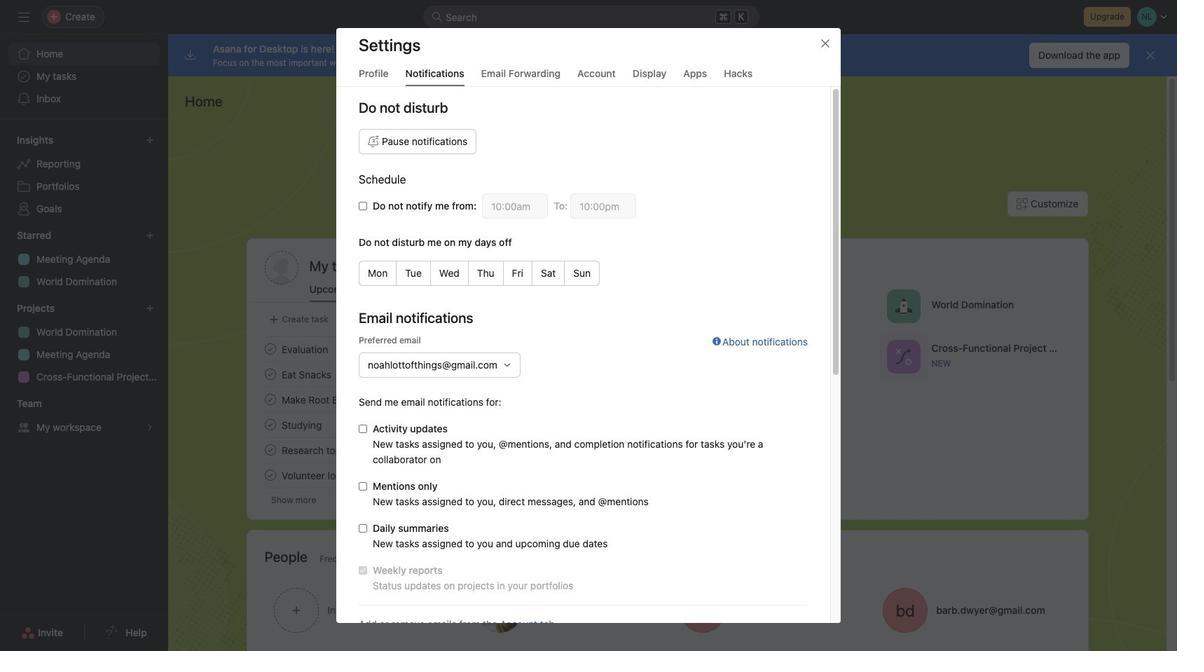 Task type: describe. For each thing, give the bounding box(es) containing it.
3 mark complete image from the top
[[262, 391, 279, 408]]

teams element
[[0, 391, 168, 442]]

2 mark complete checkbox from the top
[[262, 391, 279, 408]]

dismiss image
[[1145, 50, 1157, 61]]

close image
[[820, 38, 831, 49]]

1 mark complete image from the top
[[262, 341, 279, 357]]

1 mark complete checkbox from the top
[[262, 341, 279, 357]]

prominent image
[[432, 11, 443, 22]]

1 mark complete checkbox from the top
[[262, 366, 279, 383]]

4 mark complete image from the top
[[262, 416, 279, 433]]



Task type: locate. For each thing, give the bounding box(es) containing it.
3 mark complete checkbox from the top
[[262, 442, 279, 458]]

2 mark complete image from the top
[[262, 366, 279, 383]]

None text field
[[571, 193, 637, 219]]

2 mark complete checkbox from the top
[[262, 416, 279, 433]]

projects element
[[0, 296, 168, 391]]

None checkbox
[[359, 202, 367, 210], [359, 482, 367, 491], [359, 524, 367, 533], [359, 566, 367, 575], [359, 202, 367, 210], [359, 482, 367, 491], [359, 524, 367, 533], [359, 566, 367, 575]]

5 mark complete image from the top
[[262, 442, 279, 458]]

Mark complete checkbox
[[262, 366, 279, 383], [262, 416, 279, 433], [262, 442, 279, 458]]

starred element
[[0, 223, 168, 296]]

2 vertical spatial mark complete checkbox
[[262, 442, 279, 458]]

global element
[[0, 34, 168, 118]]

add profile photo image
[[265, 251, 298, 285]]

0 vertical spatial mark complete checkbox
[[262, 341, 279, 357]]

rocket image
[[895, 298, 912, 314]]

0 vertical spatial mark complete checkbox
[[262, 366, 279, 383]]

3 mark complete checkbox from the top
[[262, 467, 279, 484]]

2 vertical spatial mark complete checkbox
[[262, 467, 279, 484]]

Mark complete checkbox
[[262, 341, 279, 357], [262, 391, 279, 408], [262, 467, 279, 484]]

hide sidebar image
[[18, 11, 29, 22]]

1 vertical spatial mark complete checkbox
[[262, 416, 279, 433]]

line_and_symbols image
[[895, 348, 912, 365]]

mark complete image
[[262, 341, 279, 357], [262, 366, 279, 383], [262, 391, 279, 408], [262, 416, 279, 433], [262, 442, 279, 458], [262, 467, 279, 484]]

None text field
[[482, 193, 548, 219]]

insights element
[[0, 128, 168, 223]]

6 mark complete image from the top
[[262, 467, 279, 484]]

None checkbox
[[359, 425, 367, 433]]

1 vertical spatial mark complete checkbox
[[262, 391, 279, 408]]



Task type: vqa. For each thing, say whether or not it's contained in the screenshot.
Close image
yes



